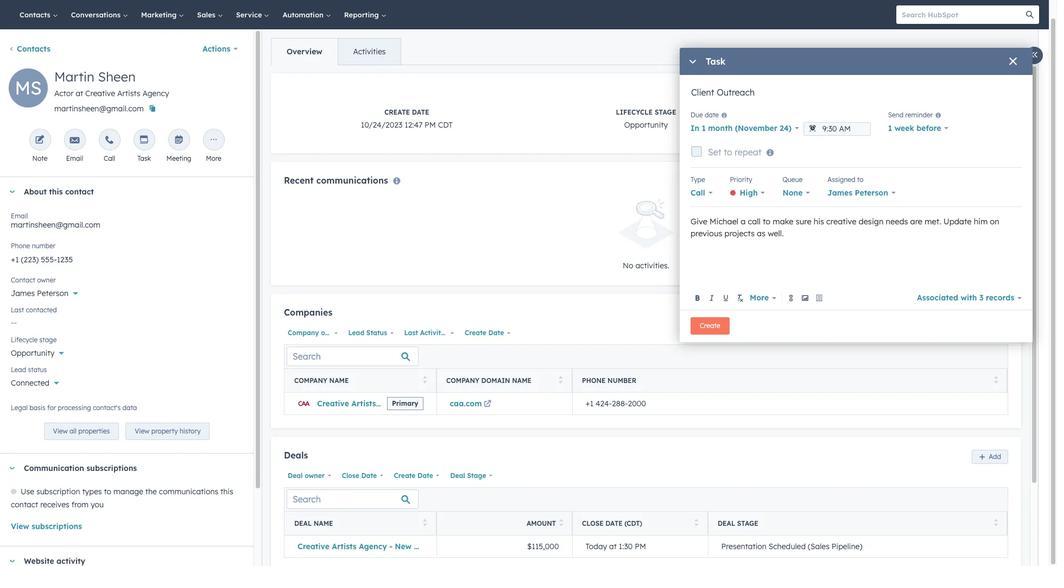 Task type: describe. For each thing, give the bounding box(es) containing it.
1 vertical spatial name
[[314, 519, 333, 528]]

- for last activity date --
[[883, 120, 886, 130]]

1 week before
[[889, 123, 942, 133]]

basis
[[29, 404, 46, 412]]

associated with 3 records button
[[918, 290, 1022, 306]]

month
[[709, 123, 733, 133]]

press to sort. image for companies
[[423, 376, 427, 384]]

press to sort. element for name
[[423, 376, 427, 385]]

1 vertical spatial contacts link
[[9, 44, 51, 54]]

phone for phone number
[[11, 242, 30, 250]]

james peterson button for contact owner
[[11, 283, 243, 300]]

needs
[[886, 216, 909, 226]]

about this contact button
[[0, 177, 243, 206]]

creative for creative artists agency
[[317, 399, 349, 408]]

1 vertical spatial contacts
[[17, 44, 51, 54]]

associated with 3 records
[[918, 293, 1015, 303]]

presentation
[[722, 541, 767, 551]]

marketing link
[[135, 0, 191, 29]]

HH:MM text field
[[804, 122, 871, 136]]

deal name
[[294, 519, 333, 528]]

deal stage inside popup button
[[451, 471, 487, 479]]

close date (cdt)
[[582, 519, 643, 528]]

legal
[[11, 404, 28, 412]]

none
[[783, 188, 803, 198]]

manage
[[114, 487, 143, 497]]

set
[[708, 147, 722, 157]]

stage inside popup button
[[467, 471, 487, 479]]

this inside dropdown button
[[49, 187, 63, 197]]

lifecycle for lifecycle stage opportunity
[[616, 108, 653, 116]]

with
[[961, 293, 978, 303]]

owner for companies
[[321, 329, 341, 337]]

phone for phone number
[[582, 377, 606, 385]]

for
[[47, 404, 56, 412]]

automation link
[[276, 0, 338, 29]]

2000
[[628, 399, 646, 408]]

properties
[[78, 427, 110, 435]]

contacted
[[26, 306, 57, 314]]

to right set
[[724, 147, 733, 157]]

phone number
[[11, 242, 56, 250]]

artists for creative artists agency
[[352, 399, 376, 408]]

subscriptions for communication subscriptions
[[87, 464, 137, 473]]

james peterson for owner
[[11, 288, 68, 298]]

2 add from the top
[[989, 453, 1002, 461]]

communication subscriptions
[[24, 464, 137, 473]]

are
[[911, 216, 923, 226]]

call
[[748, 216, 761, 226]]

artists for creative artists agency - new deal
[[332, 541, 357, 551]]

call button
[[691, 185, 713, 200]]

link opens in a new window image
[[484, 400, 492, 408]]

email image
[[70, 135, 80, 146]]

to right assigned
[[858, 175, 864, 184]]

call image
[[105, 135, 114, 146]]

lifecycle stage opportunity
[[616, 108, 677, 130]]

1 add from the top
[[989, 310, 1002, 318]]

view property history link
[[126, 423, 210, 440]]

$115,000
[[528, 541, 559, 551]]

1 vertical spatial martinsheen@gmail.com
[[11, 220, 100, 230]]

Phone number text field
[[11, 248, 243, 270]]

press to sort. image for deals
[[423, 519, 427, 526]]

communication subscriptions button
[[0, 454, 239, 483]]

last activity date
[[405, 329, 463, 337]]

lead for lead status
[[11, 366, 26, 374]]

sheen
[[98, 68, 136, 85]]

recent communications
[[284, 175, 388, 186]]

1 horizontal spatial pm
[[635, 541, 647, 551]]

288-
[[612, 399, 628, 408]]

actions button
[[196, 38, 245, 60]]

on
[[991, 216, 1000, 226]]

create button
[[691, 317, 730, 335]]

in 1 month (november 24) button
[[691, 121, 800, 136]]

date inside popup button
[[362, 471, 377, 479]]

lead for lead status
[[349, 329, 365, 337]]

subscription
[[36, 487, 80, 497]]

in
[[691, 123, 700, 133]]

legal basis for processing contact's data
[[11, 404, 137, 412]]

company domain name
[[447, 377, 532, 385]]

date inside popup button
[[447, 329, 463, 337]]

close date button
[[338, 469, 386, 483]]

communication
[[24, 464, 84, 473]]

1 horizontal spatial at
[[610, 541, 617, 551]]

no activities.
[[623, 261, 670, 271]]

view property history
[[135, 427, 201, 435]]

no activities. alert
[[284, 199, 1009, 272]]

high
[[740, 188, 758, 198]]

you
[[91, 500, 104, 510]]

a
[[741, 216, 746, 226]]

him
[[974, 216, 988, 226]]

Title text field
[[691, 86, 1022, 108]]

creative artists agency - new deal link
[[298, 541, 432, 551]]

(sales
[[808, 541, 830, 551]]

2 vertical spatial stage
[[738, 519, 759, 528]]

last for last activity date --
[[850, 108, 867, 116]]

martin
[[54, 68, 94, 85]]

close date
[[342, 471, 377, 479]]

0 horizontal spatial create date button
[[390, 469, 442, 483]]

create date 10/24/2023 12:47 pm cdt
[[361, 108, 453, 130]]

repeat
[[735, 147, 762, 157]]

last activity date button
[[401, 326, 463, 340]]

1 horizontal spatial task
[[706, 56, 726, 67]]

more inside popup button
[[750, 293, 769, 303]]

as
[[757, 228, 766, 238]]

view all properties link
[[44, 423, 119, 440]]

data
[[123, 404, 137, 412]]

1 horizontal spatial create date button
[[461, 326, 513, 340]]

link opens in a new window image
[[484, 400, 492, 408]]

owner for deals
[[305, 471, 325, 479]]

more image
[[209, 135, 219, 146]]

opportunity inside popup button
[[11, 348, 55, 358]]

press to sort. element for stage
[[995, 519, 999, 528]]

contact inside dropdown button
[[65, 187, 94, 197]]

agency for creative artists agency - new deal
[[359, 541, 387, 551]]

date inside the create date 10/24/2023 12:47 pm cdt
[[412, 108, 430, 116]]

0 horizontal spatial call
[[104, 154, 115, 162]]

company owner button
[[284, 326, 341, 340]]

name
[[330, 377, 349, 385]]

status
[[367, 329, 387, 337]]

note
[[32, 154, 48, 162]]

search image
[[1027, 11, 1034, 18]]

Last contacted text field
[[11, 312, 243, 330]]

press to sort. image for domain
[[559, 376, 563, 384]]

0 vertical spatial contacts
[[20, 10, 53, 19]]

email for email
[[66, 154, 83, 162]]

0 vertical spatial owner
[[37, 276, 56, 284]]

due date
[[691, 111, 719, 119]]

1 horizontal spatial deal stage
[[718, 519, 759, 528]]

scheduled
[[769, 541, 806, 551]]

424-
[[596, 399, 612, 408]]

reminder
[[906, 111, 933, 119]]

pm inside the create date 10/24/2023 12:47 pm cdt
[[425, 120, 436, 130]]

create date for left create date popup button
[[394, 471, 433, 479]]

email for email martinsheen@gmail.com
[[11, 212, 28, 220]]

search button
[[1021, 5, 1040, 24]]

assigned to
[[828, 175, 864, 184]]

high button
[[730, 185, 766, 200]]

give michael a call to make sure his creative design needs are met. update him on previous projects as well.
[[691, 216, 1002, 238]]

new
[[395, 541, 412, 551]]

last contacted
[[11, 306, 57, 314]]

0 vertical spatial communications
[[316, 175, 388, 186]]

none button
[[783, 185, 811, 200]]

lead status button
[[345, 326, 396, 340]]

amount
[[527, 519, 556, 528]]

subscriptions for view subscriptions
[[32, 522, 82, 531]]

send reminder
[[889, 111, 933, 119]]

about
[[24, 187, 47, 197]]

service link
[[230, 0, 276, 29]]

note image
[[35, 135, 45, 146]]

opportunity inside the lifecycle stage opportunity
[[625, 120, 668, 130]]

press to sort. element for number
[[995, 376, 999, 385]]

james peterson button for assigned to
[[828, 185, 896, 200]]

lifecycle stage
[[11, 336, 57, 344]]

search search field for companies
[[287, 347, 419, 366]]

no
[[623, 261, 634, 271]]

add button for deals
[[973, 450, 1009, 464]]

activity for last activity date
[[420, 329, 445, 337]]

creative artists agency
[[317, 399, 407, 408]]



Task type: locate. For each thing, give the bounding box(es) containing it.
0 vertical spatial pm
[[425, 120, 436, 130]]

primary
[[392, 399, 419, 407]]

name up creative artists agency - new deal
[[314, 519, 333, 528]]

at
[[76, 89, 83, 98], [610, 541, 617, 551]]

2 vertical spatial owner
[[305, 471, 325, 479]]

make
[[773, 216, 794, 226]]

0 vertical spatial artists
[[117, 89, 140, 98]]

james peterson button down assigned to
[[828, 185, 896, 200]]

1 vertical spatial close
[[582, 519, 604, 528]]

2 add button from the top
[[973, 450, 1009, 464]]

1 vertical spatial add
[[989, 453, 1002, 461]]

1 vertical spatial owner
[[321, 329, 341, 337]]

press to sort. image for number
[[995, 376, 999, 384]]

0 vertical spatial martinsheen@gmail.com
[[54, 104, 144, 114]]

2 1 from the left
[[889, 123, 893, 133]]

call down call image
[[104, 154, 115, 162]]

opportunity down lifecycle stage at the left of the page
[[11, 348, 55, 358]]

0 horizontal spatial james peterson
[[11, 288, 68, 298]]

Search HubSpot search field
[[897, 5, 1030, 24]]

- left week
[[883, 120, 886, 130]]

0 horizontal spatial email
[[11, 212, 28, 220]]

caret image left communication at bottom
[[9, 467, 15, 470]]

creative down name
[[317, 399, 349, 408]]

associated
[[918, 293, 959, 303]]

company left name
[[294, 377, 328, 385]]

email
[[66, 154, 83, 162], [11, 212, 28, 220]]

0 horizontal spatial lifecycle
[[11, 336, 38, 344]]

view
[[53, 427, 68, 435], [135, 427, 150, 435], [11, 522, 29, 531]]

this inside use subscription types to manage the communications this contact receives from you
[[221, 487, 233, 497]]

view left property at the bottom of page
[[135, 427, 150, 435]]

at right "actor"
[[76, 89, 83, 98]]

navigation containing overview
[[271, 38, 402, 65]]

press to sort. image for stage
[[995, 519, 999, 526]]

view for view property history
[[135, 427, 150, 435]]

close inside popup button
[[342, 471, 360, 479]]

deal owner
[[288, 471, 325, 479]]

2 horizontal spatial view
[[135, 427, 150, 435]]

james peterson button up last contacted text field
[[11, 283, 243, 300]]

0 vertical spatial last
[[850, 108, 867, 116]]

lead
[[349, 329, 365, 337], [11, 366, 26, 374]]

0 vertical spatial search search field
[[287, 347, 419, 366]]

1 vertical spatial last
[[11, 306, 24, 314]]

contact up the email martinsheen@gmail.com
[[65, 187, 94, 197]]

task down task icon
[[137, 154, 151, 162]]

press to sort. element for name
[[423, 519, 427, 528]]

0 horizontal spatial james peterson button
[[11, 283, 243, 300]]

activity for last activity date --
[[869, 108, 902, 116]]

24)
[[780, 123, 792, 133]]

1 caret image from the top
[[9, 467, 15, 470]]

1 horizontal spatial james
[[828, 188, 853, 198]]

agency
[[143, 89, 169, 98], [379, 399, 407, 408], [359, 541, 387, 551]]

minimize dialog image
[[689, 58, 698, 66]]

0 vertical spatial close
[[342, 471, 360, 479]]

james
[[828, 188, 853, 198], [11, 288, 35, 298]]

0 horizontal spatial communications
[[159, 487, 219, 497]]

0 vertical spatial james
[[828, 188, 853, 198]]

close right deal owner popup button
[[342, 471, 360, 479]]

0 vertical spatial add
[[989, 310, 1002, 318]]

lead inside popup button
[[349, 329, 365, 337]]

add button for companies
[[973, 307, 1009, 321]]

0 horizontal spatial pm
[[425, 120, 436, 130]]

previous
[[691, 228, 723, 238]]

lead left status
[[349, 329, 365, 337]]

sales
[[197, 10, 218, 19]]

last inside popup button
[[405, 329, 418, 337]]

owner down deals
[[305, 471, 325, 479]]

0 vertical spatial at
[[76, 89, 83, 98]]

caret image
[[9, 190, 15, 193]]

view subscriptions
[[11, 522, 82, 531]]

0 horizontal spatial deal stage
[[451, 471, 487, 479]]

10/24/2023
[[361, 120, 403, 130]]

1 horizontal spatial call
[[691, 188, 706, 198]]

peterson up contacted
[[37, 288, 68, 298]]

james peterson for to
[[828, 188, 889, 198]]

0 horizontal spatial this
[[49, 187, 63, 197]]

1 vertical spatial communications
[[159, 487, 219, 497]]

creative down deal name
[[298, 541, 330, 551]]

press to sort. image
[[559, 376, 563, 384], [995, 376, 999, 384], [560, 519, 564, 526], [995, 519, 999, 526]]

contact's
[[93, 404, 121, 412]]

0 horizontal spatial stage
[[467, 471, 487, 479]]

2 caret image from the top
[[9, 560, 15, 563]]

2 horizontal spatial last
[[850, 108, 867, 116]]

at inside martin sheen actor at creative artists agency
[[76, 89, 83, 98]]

create inside create 'button'
[[700, 322, 721, 330]]

last for last contacted
[[11, 306, 24, 314]]

2 horizontal spatial stage
[[738, 519, 759, 528]]

artists down sheen
[[117, 89, 140, 98]]

0 vertical spatial james peterson
[[828, 188, 889, 198]]

1 vertical spatial search search field
[[287, 490, 419, 509]]

(cdt)
[[625, 519, 643, 528]]

creative for creative artists agency - new deal
[[298, 541, 330, 551]]

1
[[702, 123, 706, 133], [889, 123, 893, 133]]

1 vertical spatial create date button
[[390, 469, 442, 483]]

1 add button from the top
[[973, 307, 1009, 321]]

search search field for deals
[[287, 490, 419, 509]]

1 vertical spatial deal stage
[[718, 519, 759, 528]]

1 horizontal spatial phone
[[582, 377, 606, 385]]

owner inside "popup button"
[[321, 329, 341, 337]]

- for creative artists agency - new deal
[[390, 541, 393, 551]]

0 vertical spatial deal stage
[[451, 471, 487, 479]]

0 vertical spatial create date
[[465, 329, 504, 337]]

create date up the company domain name
[[465, 329, 504, 337]]

1 vertical spatial email
[[11, 212, 28, 220]]

0 horizontal spatial contact
[[11, 500, 38, 510]]

1 vertical spatial caret image
[[9, 560, 15, 563]]

communications right recent
[[316, 175, 388, 186]]

1 horizontal spatial james peterson
[[828, 188, 889, 198]]

0 vertical spatial lifecycle
[[616, 108, 653, 116]]

press to sort. image
[[423, 376, 427, 384], [423, 519, 427, 526], [695, 519, 699, 526]]

owner right contact
[[37, 276, 56, 284]]

subscriptions down the receives
[[32, 522, 82, 531]]

navigation
[[271, 38, 402, 65]]

james peterson down contact owner
[[11, 288, 68, 298]]

phone up +1
[[582, 377, 606, 385]]

0 vertical spatial name
[[512, 377, 532, 385]]

1 left week
[[889, 123, 893, 133]]

2 vertical spatial last
[[405, 329, 418, 337]]

email down email image on the left
[[66, 154, 83, 162]]

1 vertical spatial phone
[[582, 377, 606, 385]]

1 horizontal spatial 1
[[889, 123, 893, 133]]

contacts link
[[13, 0, 65, 29], [9, 44, 51, 54]]

pm
[[425, 120, 436, 130], [635, 541, 647, 551]]

phone left the number
[[11, 242, 30, 250]]

view for view all properties
[[53, 427, 68, 435]]

last left contacted
[[11, 306, 24, 314]]

create date button right close date popup button
[[390, 469, 442, 483]]

name
[[512, 377, 532, 385], [314, 519, 333, 528]]

2 search search field from the top
[[287, 490, 419, 509]]

create date for create date popup button to the right
[[465, 329, 504, 337]]

last inside last activity date --
[[850, 108, 867, 116]]

1 horizontal spatial name
[[512, 377, 532, 385]]

status
[[28, 366, 47, 374]]

1 vertical spatial agency
[[379, 399, 407, 408]]

lifecycle for lifecycle stage
[[11, 336, 38, 344]]

last right status
[[405, 329, 418, 337]]

search search field up name
[[287, 347, 419, 366]]

2 vertical spatial agency
[[359, 541, 387, 551]]

1 vertical spatial stage
[[467, 471, 487, 479]]

communications right the
[[159, 487, 219, 497]]

task
[[706, 56, 726, 67], [137, 154, 151, 162]]

1 search search field from the top
[[287, 347, 419, 366]]

meeting image
[[174, 135, 184, 146]]

company inside company owner "popup button"
[[288, 329, 319, 337]]

agency for creative artists agency
[[379, 399, 407, 408]]

lifecycle inside the lifecycle stage opportunity
[[616, 108, 653, 116]]

martinsheen@gmail.com down martin sheen actor at creative artists agency on the left of the page
[[54, 104, 144, 114]]

use
[[21, 487, 34, 497]]

last for last activity date
[[405, 329, 418, 337]]

james for assigned to
[[828, 188, 853, 198]]

create date button up the company domain name
[[461, 326, 513, 340]]

press to sort. element for date
[[695, 519, 699, 528]]

actions
[[203, 44, 230, 54]]

company for company domain name
[[447, 377, 480, 385]]

create date right close date popup button
[[394, 471, 433, 479]]

peterson for assigned to
[[855, 188, 889, 198]]

subscriptions inside button
[[32, 522, 82, 531]]

contact
[[11, 276, 35, 284]]

1 vertical spatial contact
[[11, 500, 38, 510]]

martin sheen actor at creative artists agency
[[54, 68, 169, 98]]

0 horizontal spatial create date
[[394, 471, 433, 479]]

deal stage
[[451, 471, 487, 479], [718, 519, 759, 528]]

search search field down close date
[[287, 490, 419, 509]]

3
[[980, 293, 984, 303]]

0 vertical spatial this
[[49, 187, 63, 197]]

view inside button
[[11, 522, 29, 531]]

0 vertical spatial contacts link
[[13, 0, 65, 29]]

1 vertical spatial add button
[[973, 450, 1009, 464]]

subscriptions up manage
[[87, 464, 137, 473]]

0 vertical spatial creative
[[85, 89, 115, 98]]

opportunity left in
[[625, 120, 668, 130]]

to inside give michael a call to make sure his creative design needs are met. update him on previous projects as well.
[[763, 216, 771, 226]]

press to sort. element
[[423, 376, 427, 385], [559, 376, 563, 385], [995, 376, 999, 385], [423, 519, 427, 528], [560, 519, 564, 528], [695, 519, 699, 528], [995, 519, 999, 528]]

1 vertical spatial at
[[610, 541, 617, 551]]

0 horizontal spatial subscriptions
[[32, 522, 82, 531]]

james down contact
[[11, 288, 35, 298]]

date inside last activity date --
[[904, 108, 922, 116]]

today
[[586, 541, 607, 551]]

call inside popup button
[[691, 188, 706, 198]]

1 horizontal spatial create date
[[465, 329, 504, 337]]

add
[[989, 310, 1002, 318], [989, 453, 1002, 461]]

activities link
[[338, 39, 401, 65]]

1 vertical spatial call
[[691, 188, 706, 198]]

reporting
[[344, 10, 381, 19]]

email down caret icon
[[11, 212, 28, 220]]

today at 1:30 pm
[[586, 541, 647, 551]]

0 vertical spatial opportunity
[[625, 120, 668, 130]]

view for view subscriptions
[[11, 522, 29, 531]]

- down send
[[886, 120, 889, 130]]

pm left cdt
[[425, 120, 436, 130]]

company down the companies
[[288, 329, 319, 337]]

press to sort. element for domain
[[559, 376, 563, 385]]

view left all
[[53, 427, 68, 435]]

(november
[[735, 123, 778, 133]]

0 vertical spatial create date button
[[461, 326, 513, 340]]

peterson for contact owner
[[37, 288, 68, 298]]

stage
[[39, 336, 57, 344]]

company for company owner
[[288, 329, 319, 337]]

company up caa.com
[[447, 377, 480, 385]]

artists down deal name
[[332, 541, 357, 551]]

peterson up the design
[[855, 188, 889, 198]]

0 vertical spatial james peterson button
[[828, 185, 896, 200]]

1 week before button
[[889, 121, 949, 136]]

communications inside use subscription types to manage the communications this contact receives from you
[[159, 487, 219, 497]]

email martinsheen@gmail.com
[[11, 212, 100, 230]]

1 horizontal spatial subscriptions
[[87, 464, 137, 473]]

to inside use subscription types to manage the communications this contact receives from you
[[104, 487, 111, 497]]

meeting
[[167, 154, 191, 162]]

0 horizontal spatial opportunity
[[11, 348, 55, 358]]

automation
[[283, 10, 326, 19]]

before
[[917, 123, 942, 133]]

1 inside popup button
[[702, 123, 706, 133]]

martinsheen@gmail.com up the number
[[11, 220, 100, 230]]

owner down the companies
[[321, 329, 341, 337]]

domain
[[482, 377, 511, 385]]

0 horizontal spatial more
[[206, 154, 222, 162]]

caret image
[[9, 467, 15, 470], [9, 560, 15, 563]]

opportunity button
[[11, 342, 243, 360]]

types
[[82, 487, 102, 497]]

queue
[[783, 175, 803, 184]]

agency inside martin sheen actor at creative artists agency
[[143, 89, 169, 98]]

close dialog image
[[1009, 58, 1018, 66]]

creative
[[827, 216, 857, 226]]

contact down use
[[11, 500, 38, 510]]

conversations link
[[65, 0, 135, 29]]

caret image inside communication subscriptions dropdown button
[[9, 467, 15, 470]]

close for close date
[[342, 471, 360, 479]]

phone
[[11, 242, 30, 250], [582, 377, 606, 385]]

history
[[180, 427, 201, 435]]

0 vertical spatial task
[[706, 56, 726, 67]]

1 vertical spatial creative
[[317, 399, 349, 408]]

email inside the email martinsheen@gmail.com
[[11, 212, 28, 220]]

0 vertical spatial email
[[66, 154, 83, 162]]

at left 1:30
[[610, 541, 617, 551]]

stage inside the lifecycle stage opportunity
[[655, 108, 677, 116]]

1 horizontal spatial opportunity
[[625, 120, 668, 130]]

0 vertical spatial call
[[104, 154, 115, 162]]

from
[[72, 500, 89, 510]]

- left new on the bottom
[[390, 541, 393, 551]]

create date button
[[461, 326, 513, 340], [390, 469, 442, 483]]

last down title text box
[[850, 108, 867, 116]]

1 horizontal spatial this
[[221, 487, 233, 497]]

task image
[[139, 135, 149, 146]]

1 vertical spatial opportunity
[[11, 348, 55, 358]]

1 horizontal spatial activity
[[869, 108, 902, 116]]

1 right in
[[702, 123, 706, 133]]

james down assigned
[[828, 188, 853, 198]]

1 horizontal spatial james peterson button
[[828, 185, 896, 200]]

1 horizontal spatial email
[[66, 154, 83, 162]]

all
[[70, 427, 77, 435]]

1 vertical spatial pm
[[635, 541, 647, 551]]

Search search field
[[287, 347, 419, 366], [287, 490, 419, 509]]

communications
[[316, 175, 388, 186], [159, 487, 219, 497]]

subscriptions inside dropdown button
[[87, 464, 137, 473]]

activity inside last activity date --
[[869, 108, 902, 116]]

lead up connected
[[11, 366, 26, 374]]

0 horizontal spatial lead
[[11, 366, 26, 374]]

to right 'call'
[[763, 216, 771, 226]]

recent
[[284, 175, 314, 186]]

1 1 from the left
[[702, 123, 706, 133]]

creative
[[85, 89, 115, 98], [317, 399, 349, 408], [298, 541, 330, 551]]

task right minimize dialog image
[[706, 56, 726, 67]]

1 horizontal spatial last
[[405, 329, 418, 337]]

1 vertical spatial lead
[[11, 366, 26, 374]]

view down use
[[11, 522, 29, 531]]

to right types
[[104, 487, 111, 497]]

1 horizontal spatial peterson
[[855, 188, 889, 198]]

deal stage button
[[447, 469, 495, 483]]

create inside the create date 10/24/2023 12:47 pm cdt
[[385, 108, 410, 116]]

0 vertical spatial peterson
[[855, 188, 889, 198]]

name right domain
[[512, 377, 532, 385]]

contact inside use subscription types to manage the communications this contact receives from you
[[11, 500, 38, 510]]

artists inside martin sheen actor at creative artists agency
[[117, 89, 140, 98]]

caa.com
[[450, 399, 482, 408]]

connected button
[[11, 372, 243, 390]]

owner inside popup button
[[305, 471, 325, 479]]

martinsheen@gmail.com
[[54, 104, 144, 114], [11, 220, 100, 230]]

close up today
[[582, 519, 604, 528]]

lead status
[[349, 329, 387, 337]]

1 vertical spatial more
[[750, 293, 769, 303]]

0 horizontal spatial at
[[76, 89, 83, 98]]

james peterson down assigned to
[[828, 188, 889, 198]]

deals
[[284, 450, 308, 461]]

caa.com link
[[450, 399, 494, 408]]

artists left primary
[[352, 399, 376, 408]]

0 horizontal spatial name
[[314, 519, 333, 528]]

activities.
[[636, 261, 670, 271]]

12:47
[[405, 120, 423, 130]]

pm right 1:30
[[635, 541, 647, 551]]

1 horizontal spatial lifecycle
[[616, 108, 653, 116]]

1 vertical spatial james
[[11, 288, 35, 298]]

0 vertical spatial add button
[[973, 307, 1009, 321]]

cdt
[[438, 120, 453, 130]]

close for close date (cdt)
[[582, 519, 604, 528]]

+1
[[586, 399, 594, 408]]

0 horizontal spatial task
[[137, 154, 151, 162]]

lead status
[[11, 366, 47, 374]]

0 vertical spatial subscriptions
[[87, 464, 137, 473]]

james for contact owner
[[11, 288, 35, 298]]

0 horizontal spatial view
[[11, 522, 29, 531]]

met.
[[925, 216, 942, 226]]

activity inside last activity date popup button
[[420, 329, 445, 337]]

caret image down view subscriptions button
[[9, 560, 15, 563]]

call down "type"
[[691, 188, 706, 198]]

creative down sheen
[[85, 89, 115, 98]]

1 vertical spatial james peterson
[[11, 288, 68, 298]]

actor
[[54, 89, 74, 98]]

0 horizontal spatial phone
[[11, 242, 30, 250]]

0 vertical spatial more
[[206, 154, 222, 162]]

1 inside popup button
[[889, 123, 893, 133]]

creative inside martin sheen actor at creative artists agency
[[85, 89, 115, 98]]

peterson
[[855, 188, 889, 198], [37, 288, 68, 298]]

company for company name
[[294, 377, 328, 385]]

1:30
[[619, 541, 633, 551]]



Task type: vqa. For each thing, say whether or not it's contained in the screenshot.
the bottommost Contacts
yes



